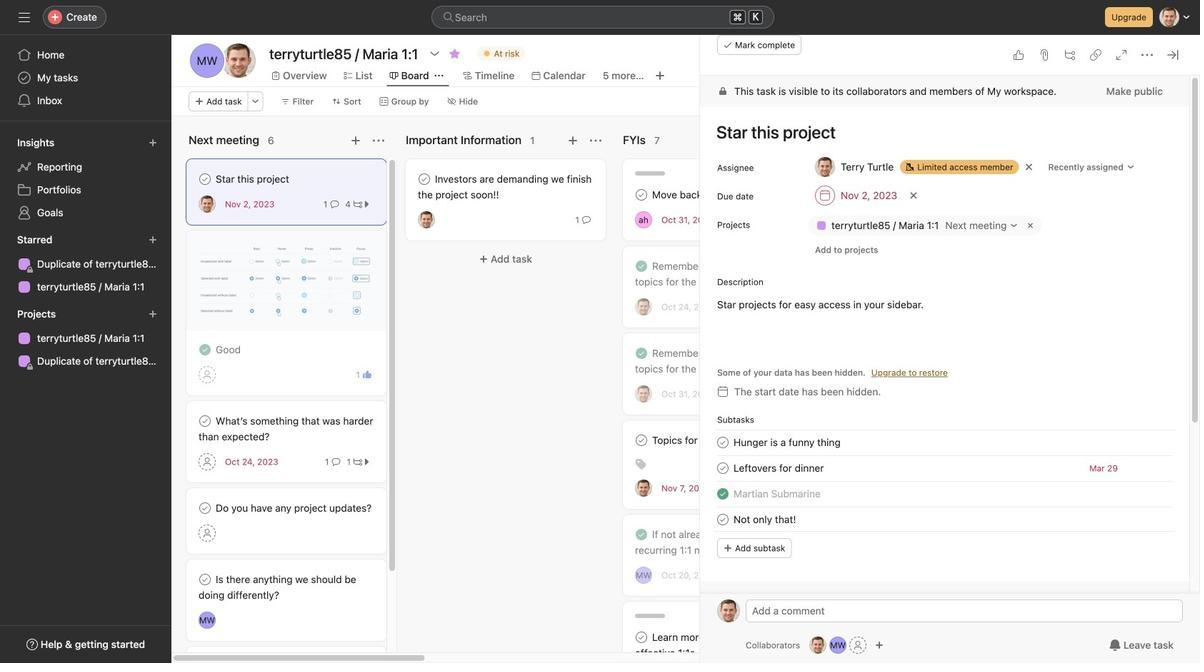 Task type: vqa. For each thing, say whether or not it's contained in the screenshot.
Projects element
yes



Task type: describe. For each thing, give the bounding box(es) containing it.
show options image
[[429, 48, 441, 59]]

new project or portfolio image
[[149, 310, 157, 319]]

projects element
[[0, 302, 172, 376]]

1 vertical spatial 1 comment image
[[582, 216, 591, 224]]

completed image for completed option to the top
[[633, 258, 650, 275]]

task name text field for first list item from the bottom of the star this project dialog
[[734, 512, 797, 528]]

main content inside star this project dialog
[[700, 76, 1190, 664]]

starred element
[[0, 227, 172, 302]]

toggle assignee popover image for completed option to the top
[[635, 299, 653, 316]]

0 vertical spatial completed image
[[715, 486, 732, 503]]

add task image
[[567, 135, 579, 147]]

0 likes. click to like this task image
[[1013, 49, 1025, 61]]

2 completed checkbox from the top
[[633, 527, 650, 544]]

Task Name text field
[[734, 435, 841, 451]]

toggle assignee popover image for 2nd completed checkbox from the bottom of the page
[[635, 386, 653, 403]]

toggle assignee popover image for 2nd completed checkbox
[[635, 567, 653, 585]]

1 like. you liked this task image
[[363, 371, 372, 380]]

remove assignee image
[[1025, 163, 1034, 172]]

new insights image
[[149, 139, 157, 147]]

0 vertical spatial 1 comment image
[[330, 200, 339, 209]]

hide sidebar image
[[19, 11, 30, 23]]

1 horizontal spatial add or remove collaborators image
[[876, 642, 884, 650]]

remove from starred image
[[449, 48, 461, 59]]

2 list item from the top
[[700, 456, 1190, 482]]

0 vertical spatial completed checkbox
[[633, 258, 650, 275]]

star this project dialog
[[700, 25, 1201, 664]]

more section actions image for add task image
[[590, 135, 602, 147]]

global element
[[0, 35, 172, 121]]

1 vertical spatial completed checkbox
[[197, 342, 214, 359]]

more section actions image for add task icon
[[373, 135, 385, 147]]

1 completed checkbox from the top
[[633, 345, 650, 362]]



Task type: locate. For each thing, give the bounding box(es) containing it.
Completed checkbox
[[633, 345, 650, 362], [633, 527, 650, 544]]

Completed checkbox
[[633, 258, 650, 275], [197, 342, 214, 359], [715, 486, 732, 503]]

list item
[[700, 430, 1190, 456], [700, 456, 1190, 482], [700, 482, 1190, 507], [700, 507, 1190, 533]]

full screen image
[[1116, 49, 1128, 61]]

1 comment image
[[330, 200, 339, 209], [582, 216, 591, 224], [332, 458, 341, 467]]

3 list item from the top
[[700, 482, 1190, 507]]

1 horizontal spatial completed image
[[715, 486, 732, 503]]

more section actions image
[[373, 135, 385, 147], [590, 135, 602, 147]]

add or remove collaborators image
[[830, 638, 847, 655], [876, 642, 884, 650]]

0 vertical spatial completed checkbox
[[633, 345, 650, 362]]

2 vertical spatial completed checkbox
[[715, 486, 732, 503]]

attachments: add a file to this task, star this project image
[[1039, 49, 1051, 61]]

2 horizontal spatial completed checkbox
[[715, 486, 732, 503]]

insights element
[[0, 130, 172, 227]]

more actions image
[[251, 97, 260, 106]]

1 toggle assignee popover image from the top
[[635, 299, 653, 316]]

1 more section actions image from the left
[[373, 135, 385, 147]]

1 vertical spatial toggle assignee popover image
[[635, 386, 653, 403]]

0 horizontal spatial more section actions image
[[373, 135, 385, 147]]

close details image
[[1168, 49, 1179, 61]]

add tab image
[[655, 70, 666, 81]]

task name text field for third list item from the top
[[734, 487, 821, 502]]

mark complete image
[[416, 171, 433, 188], [633, 187, 650, 204], [197, 413, 214, 430], [633, 432, 650, 450], [715, 435, 732, 452], [715, 512, 732, 529], [633, 630, 650, 647]]

task name text field for 3rd list item from the bottom of the star this project dialog
[[734, 461, 824, 477]]

Mark complete checkbox
[[416, 171, 433, 188], [197, 413, 214, 430], [633, 432, 650, 450], [715, 460, 732, 477], [715, 512, 732, 529], [197, 572, 214, 589], [633, 630, 650, 647]]

open user profile image
[[718, 600, 740, 623]]

add items to starred image
[[149, 236, 157, 244]]

1 vertical spatial completed image
[[633, 527, 650, 544]]

2 toggle assignee popover image from the top
[[635, 386, 653, 403]]

remove image
[[1025, 220, 1037, 232]]

Mark complete checkbox
[[197, 171, 214, 188], [633, 187, 650, 204], [715, 435, 732, 452], [197, 500, 214, 517]]

1 horizontal spatial completed checkbox
[[633, 258, 650, 275]]

None field
[[432, 6, 775, 29]]

more section actions image right add task image
[[590, 135, 602, 147]]

0 horizontal spatial add or remove collaborators image
[[830, 638, 847, 655]]

1 horizontal spatial more section actions image
[[590, 135, 602, 147]]

3 toggle assignee popover image from the top
[[635, 567, 653, 585]]

completed image
[[715, 486, 732, 503], [633, 527, 650, 544]]

more actions for this task image
[[1142, 49, 1154, 61]]

toggle assignee popover image
[[199, 196, 216, 213], [418, 212, 435, 229], [635, 212, 653, 229], [635, 480, 653, 497], [199, 612, 216, 630]]

Search tasks, projects, and more text field
[[432, 6, 775, 29]]

2 vertical spatial toggle assignee popover image
[[635, 567, 653, 585]]

2 more section actions image from the left
[[590, 135, 602, 147]]

0 horizontal spatial completed image
[[633, 527, 650, 544]]

2 vertical spatial 1 comment image
[[332, 458, 341, 467]]

tab actions image
[[435, 71, 444, 80]]

completed image for middle completed option
[[197, 342, 214, 359]]

Task Name text field
[[708, 116, 1173, 149], [734, 461, 824, 477], [734, 487, 821, 502], [734, 512, 797, 528]]

add subtask image
[[1065, 49, 1076, 61]]

mark complete image
[[197, 171, 214, 188], [715, 460, 732, 477], [197, 500, 214, 517], [197, 572, 214, 589]]

1 vertical spatial completed checkbox
[[633, 527, 650, 544]]

add task image
[[350, 135, 362, 147]]

clear due date image
[[910, 192, 918, 200]]

toggle assignee popover image
[[635, 299, 653, 316], [635, 386, 653, 403], [635, 567, 653, 585]]

more section actions image right add task icon
[[373, 135, 385, 147]]

0 horizontal spatial completed checkbox
[[197, 342, 214, 359]]

1 list item from the top
[[700, 430, 1190, 456]]

completed image
[[633, 258, 650, 275], [197, 342, 214, 359], [633, 345, 650, 362]]

copy task link image
[[1091, 49, 1102, 61]]

main content
[[700, 76, 1190, 664]]

add or remove collaborators image
[[810, 638, 827, 655]]

None text field
[[266, 41, 422, 66]]

4 list item from the top
[[700, 507, 1190, 533]]

0 vertical spatial toggle assignee popover image
[[635, 299, 653, 316]]

mark complete checkbox inside list item
[[715, 435, 732, 452]]



